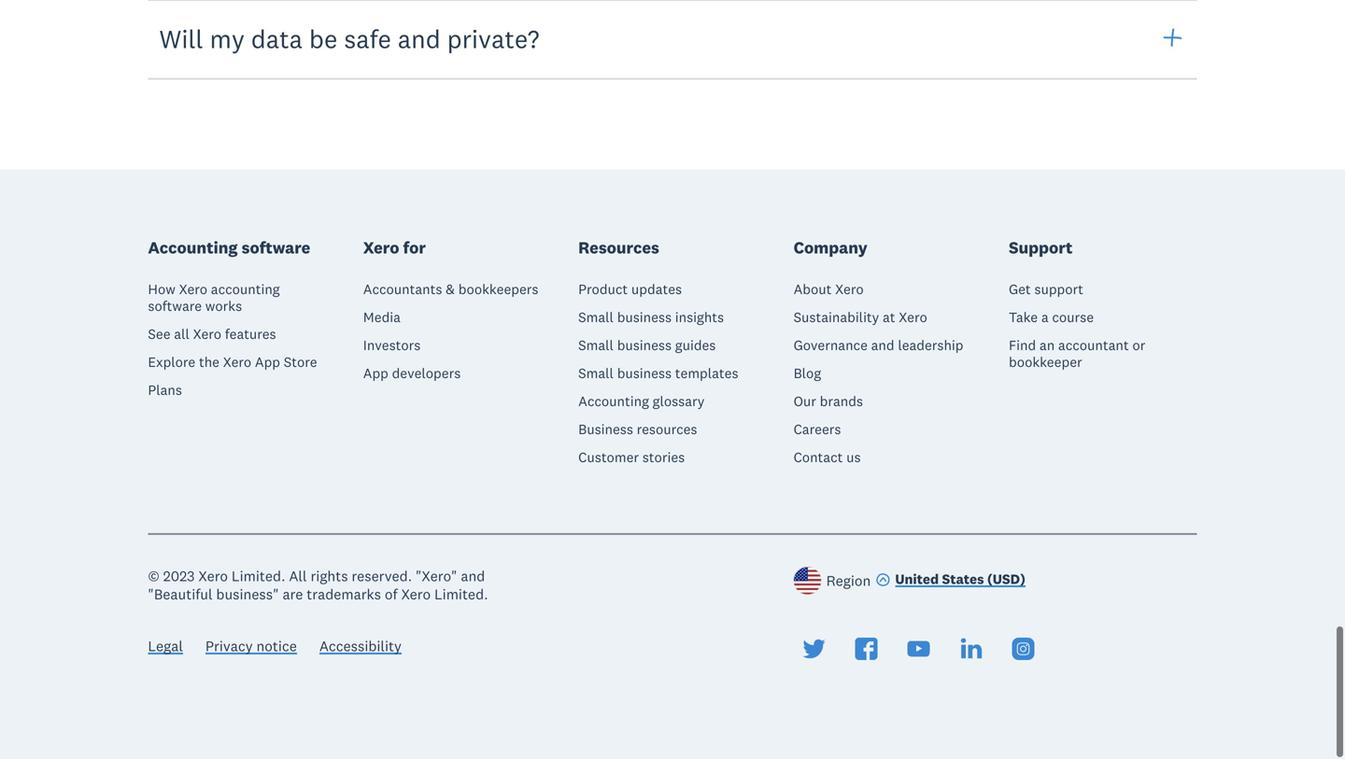 Task type: vqa. For each thing, say whether or not it's contained in the screenshot.
the client query interface in xero, with a query stating "can you please send me invoice #12345-7?" IMAGE at the bottom
no



Task type: locate. For each thing, give the bounding box(es) containing it.
3 business from the top
[[618, 365, 672, 382]]

governance and leadership
[[794, 337, 964, 354]]

guides
[[676, 337, 716, 354]]

linkedin image
[[960, 638, 983, 661]]

glossary
[[653, 393, 705, 410]]

1 vertical spatial business
[[618, 337, 672, 354]]

software up 'all'
[[148, 298, 202, 315]]

2 vertical spatial and
[[461, 567, 485, 586]]

limited. left all
[[232, 567, 285, 586]]

and down at
[[872, 337, 895, 354]]

accountants & bookkeepers
[[363, 281, 539, 298]]

and right safe
[[398, 23, 441, 55]]

take a course link
[[1009, 309, 1095, 326]]

0 vertical spatial software
[[242, 237, 311, 258]]

customer
[[579, 449, 639, 466]]

xero inside the how xero accounting software works
[[179, 281, 208, 298]]

small
[[579, 309, 614, 326], [579, 337, 614, 354], [579, 365, 614, 382]]

xero right how
[[179, 281, 208, 298]]

states
[[943, 571, 985, 588]]

0 vertical spatial business
[[618, 309, 672, 326]]

will my data be safe and private?
[[159, 23, 540, 55]]

2 business from the top
[[618, 337, 672, 354]]

1 vertical spatial and
[[872, 337, 895, 354]]

software up accounting
[[242, 237, 311, 258]]

and
[[398, 23, 441, 55], [872, 337, 895, 354], [461, 567, 485, 586]]

product updates link
[[579, 281, 682, 298]]

© 2023 xero limited. all rights reserved. "xero" and "beautiful business" are trademarks of xero limited.
[[148, 567, 488, 604]]

xero right of
[[401, 586, 431, 604]]

business resources link
[[579, 421, 698, 438]]

privacy notice link
[[206, 637, 297, 659]]

"beautiful
[[148, 586, 213, 604]]

business down small business guides link
[[618, 365, 672, 382]]

0 vertical spatial and
[[398, 23, 441, 55]]

app down investors link
[[363, 365, 389, 382]]

0 horizontal spatial software
[[148, 298, 202, 315]]

1 business from the top
[[618, 309, 672, 326]]

see all xero features
[[148, 326, 276, 343]]

2 vertical spatial business
[[618, 365, 672, 382]]

rights
[[311, 567, 348, 586]]

about xero
[[794, 281, 864, 298]]

united states (usd)
[[896, 571, 1026, 588]]

business up small business guides at top
[[618, 309, 672, 326]]

united
[[896, 571, 939, 588]]

business
[[579, 421, 634, 438]]

0 horizontal spatial app
[[255, 354, 280, 371]]

1 vertical spatial small
[[579, 337, 614, 354]]

small business insights
[[579, 309, 724, 326]]

plans
[[148, 382, 182, 399]]

1 small from the top
[[579, 309, 614, 326]]

accounting
[[148, 237, 238, 258], [579, 393, 650, 410]]

app down features
[[255, 354, 280, 371]]

take
[[1009, 309, 1039, 326]]

limited. right of
[[435, 586, 488, 604]]

1 horizontal spatial and
[[461, 567, 485, 586]]

1 vertical spatial software
[[148, 298, 202, 315]]

contact us
[[794, 449, 861, 466]]

1 vertical spatial accounting
[[579, 393, 650, 410]]

2 horizontal spatial and
[[872, 337, 895, 354]]

get support
[[1009, 281, 1084, 298]]

find
[[1009, 337, 1037, 354]]

2 small from the top
[[579, 337, 614, 354]]

0 horizontal spatial and
[[398, 23, 441, 55]]

stories
[[643, 449, 685, 466]]

private?
[[447, 23, 540, 55]]

are
[[283, 586, 303, 604]]

take a course
[[1009, 309, 1095, 326]]

0 horizontal spatial limited.
[[232, 567, 285, 586]]

accounting software
[[148, 237, 311, 258]]

can i pay the subscription annually? element
[[148, 0, 1198, 1]]

our brands link
[[794, 393, 864, 410]]

0 vertical spatial small
[[579, 309, 614, 326]]

small for small business insights
[[579, 309, 614, 326]]

small business templates link
[[579, 365, 739, 382]]

course
[[1053, 309, 1095, 326]]

the current region is united states image
[[794, 567, 822, 595]]

support
[[1035, 281, 1084, 298]]

the
[[199, 354, 220, 371]]

xero up sustainability at xero link
[[836, 281, 864, 298]]

for
[[403, 237, 426, 258]]

xero right at
[[899, 309, 928, 326]]

accounting up 'business'
[[579, 393, 650, 410]]

accounting glossary link
[[579, 393, 705, 410]]

privacy notice
[[206, 637, 297, 656]]

1 horizontal spatial accounting
[[579, 393, 650, 410]]

1 horizontal spatial software
[[242, 237, 311, 258]]

or
[[1133, 337, 1146, 354]]

our
[[794, 393, 817, 410]]

accounting up how
[[148, 237, 238, 258]]

small business templates
[[579, 365, 739, 382]]

explore the xero app store
[[148, 354, 317, 371]]

brands
[[820, 393, 864, 410]]

xero right the
[[223, 354, 252, 371]]

customer stories link
[[579, 449, 685, 466]]

business
[[618, 309, 672, 326], [618, 337, 672, 354], [618, 365, 672, 382]]

3 small from the top
[[579, 365, 614, 382]]

find an accountant or bookkeeper link
[[1009, 337, 1198, 371]]

limited.
[[232, 567, 285, 586], [435, 586, 488, 604]]

careers
[[794, 421, 842, 438]]

xero left for
[[363, 237, 400, 258]]

works
[[205, 298, 242, 315]]

contact us link
[[794, 449, 861, 466]]

will
[[159, 23, 203, 55]]

and right "xero"
[[461, 567, 485, 586]]

(usd)
[[988, 571, 1026, 588]]

xero right 2023
[[198, 567, 228, 586]]

software
[[242, 237, 311, 258], [148, 298, 202, 315]]

accounting for accounting software
[[148, 237, 238, 258]]

explore the xero app store link
[[148, 354, 317, 371]]

get
[[1009, 281, 1032, 298]]

instagram image
[[1013, 638, 1035, 661]]

governance
[[794, 337, 868, 354]]

1 horizontal spatial app
[[363, 365, 389, 382]]

accounting for accounting glossary
[[579, 393, 650, 410]]

app developers
[[363, 365, 461, 382]]

see all xero features link
[[148, 326, 276, 343]]

software inside the how xero accounting software works
[[148, 298, 202, 315]]

about xero link
[[794, 281, 864, 298]]

be
[[309, 23, 338, 55]]

blog
[[794, 365, 822, 382]]

see
[[148, 326, 171, 343]]

2 vertical spatial small
[[579, 365, 614, 382]]

business down small business insights link at the top of page
[[618, 337, 672, 354]]

0 vertical spatial accounting
[[148, 237, 238, 258]]

0 horizontal spatial accounting
[[148, 237, 238, 258]]



Task type: describe. For each thing, give the bounding box(es) containing it.
"xero"
[[416, 567, 458, 586]]

a
[[1042, 309, 1049, 326]]

bookkeeper
[[1009, 354, 1083, 371]]

templates
[[676, 365, 739, 382]]

and inside dropdown button
[[398, 23, 441, 55]]

small business guides
[[579, 337, 716, 354]]

of
[[385, 586, 398, 604]]

how
[[148, 281, 176, 298]]

data
[[251, 23, 303, 55]]

an
[[1040, 337, 1055, 354]]

small for small business templates
[[579, 365, 614, 382]]

united states (usd) button
[[876, 571, 1026, 592]]

careers link
[[794, 421, 842, 438]]

accountant
[[1059, 337, 1130, 354]]

small business insights link
[[579, 309, 724, 326]]

leadership
[[899, 337, 964, 354]]

xero for
[[363, 237, 426, 258]]

business"
[[216, 586, 279, 604]]

app developers link
[[363, 365, 461, 382]]

our brands
[[794, 393, 864, 410]]

media
[[363, 309, 401, 326]]

twitter image
[[803, 638, 826, 661]]

accounting
[[211, 281, 280, 298]]

reserved.
[[352, 567, 412, 586]]

all
[[174, 326, 190, 343]]

about
[[794, 281, 832, 298]]

investors link
[[363, 337, 421, 354]]

youtube image
[[908, 638, 931, 661]]

notice
[[257, 637, 297, 656]]

product updates
[[579, 281, 682, 298]]

customer stories
[[579, 449, 685, 466]]

how xero accounting software works link
[[148, 281, 336, 315]]

trademarks
[[307, 586, 381, 604]]

get support link
[[1009, 281, 1084, 298]]

business for guides
[[618, 337, 672, 354]]

sustainability
[[794, 309, 880, 326]]

investors
[[363, 337, 421, 354]]

find an accountant or bookkeeper
[[1009, 337, 1146, 371]]

at
[[883, 309, 896, 326]]

blog link
[[794, 365, 822, 382]]

contact
[[794, 449, 843, 466]]

how xero accounting software works
[[148, 281, 280, 315]]

company
[[794, 237, 868, 258]]

resources
[[637, 421, 698, 438]]

legal link
[[148, 637, 183, 659]]

xero right 'all'
[[193, 326, 222, 343]]

explore
[[148, 354, 196, 371]]

support
[[1009, 237, 1073, 258]]

safe
[[344, 23, 392, 55]]

accessibility
[[319, 637, 402, 656]]

sustainability at xero
[[794, 309, 928, 326]]

product
[[579, 281, 628, 298]]

accountants & bookkeepers link
[[363, 281, 539, 298]]

©
[[148, 567, 160, 586]]

media link
[[363, 309, 401, 326]]

developers
[[392, 365, 461, 382]]

insights
[[676, 309, 724, 326]]

my
[[210, 23, 245, 55]]

features
[[225, 326, 276, 343]]

&
[[446, 281, 455, 298]]

accounting glossary
[[579, 393, 705, 410]]

1 horizontal spatial limited.
[[435, 586, 488, 604]]

and inside © 2023 xero limited. all rights reserved. "xero" and "beautiful business" are trademarks of xero limited.
[[461, 567, 485, 586]]

business for insights
[[618, 309, 672, 326]]

privacy
[[206, 637, 253, 656]]

plans link
[[148, 382, 182, 399]]

business resources
[[579, 421, 698, 438]]

small for small business guides
[[579, 337, 614, 354]]

updates
[[632, 281, 682, 298]]

facebook image
[[856, 638, 878, 661]]

legal
[[148, 637, 183, 656]]

us
[[847, 449, 861, 466]]

business for templates
[[618, 365, 672, 382]]

small business guides link
[[579, 337, 716, 354]]



